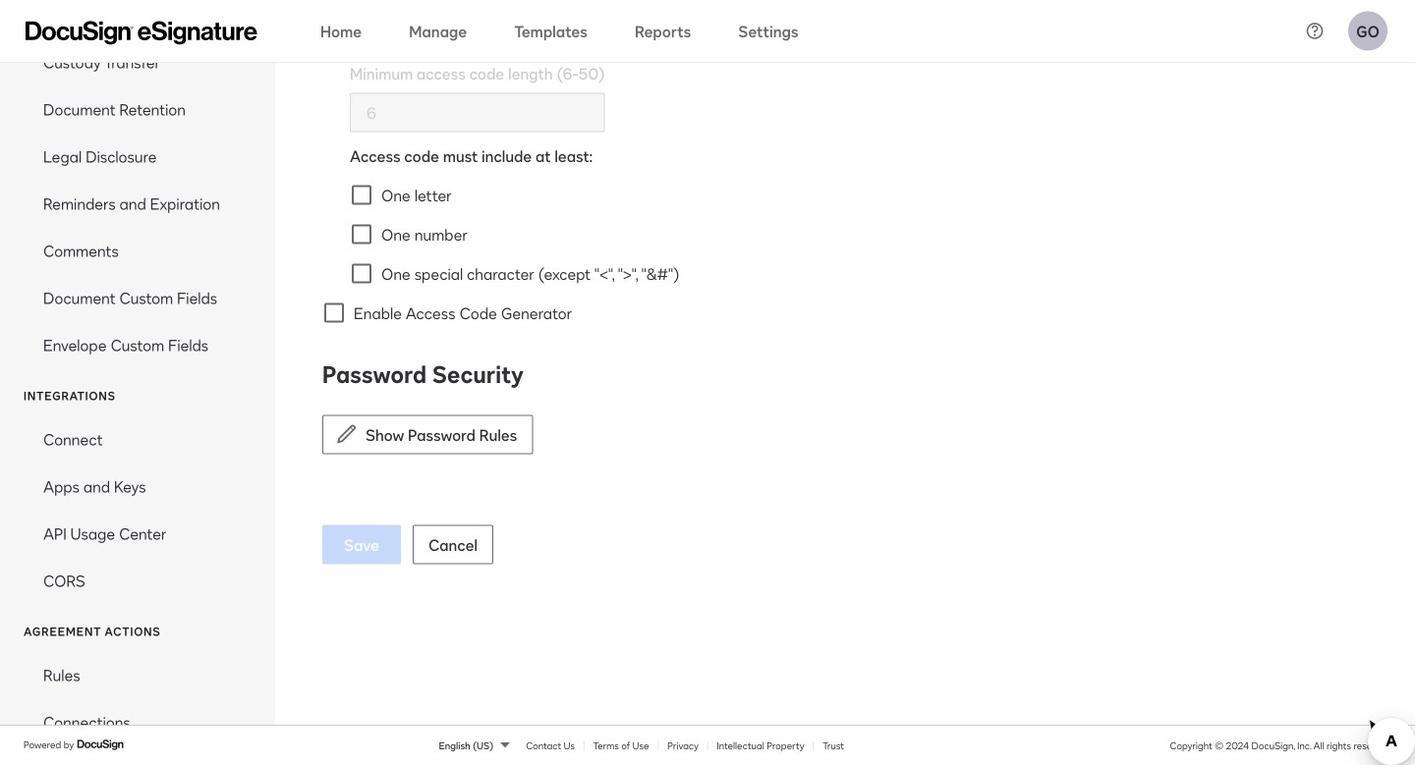 Task type: vqa. For each thing, say whether or not it's contained in the screenshot.
The Your Uploaded Profile Image
no



Task type: locate. For each thing, give the bounding box(es) containing it.
integrations element
[[0, 416, 275, 604]]

None text field
[[351, 94, 604, 131]]

docusign image
[[77, 737, 126, 753]]



Task type: describe. For each thing, give the bounding box(es) containing it.
agreement actions element
[[0, 652, 275, 746]]

signing and sending element
[[0, 0, 275, 369]]

docusign admin image
[[26, 21, 257, 45]]



